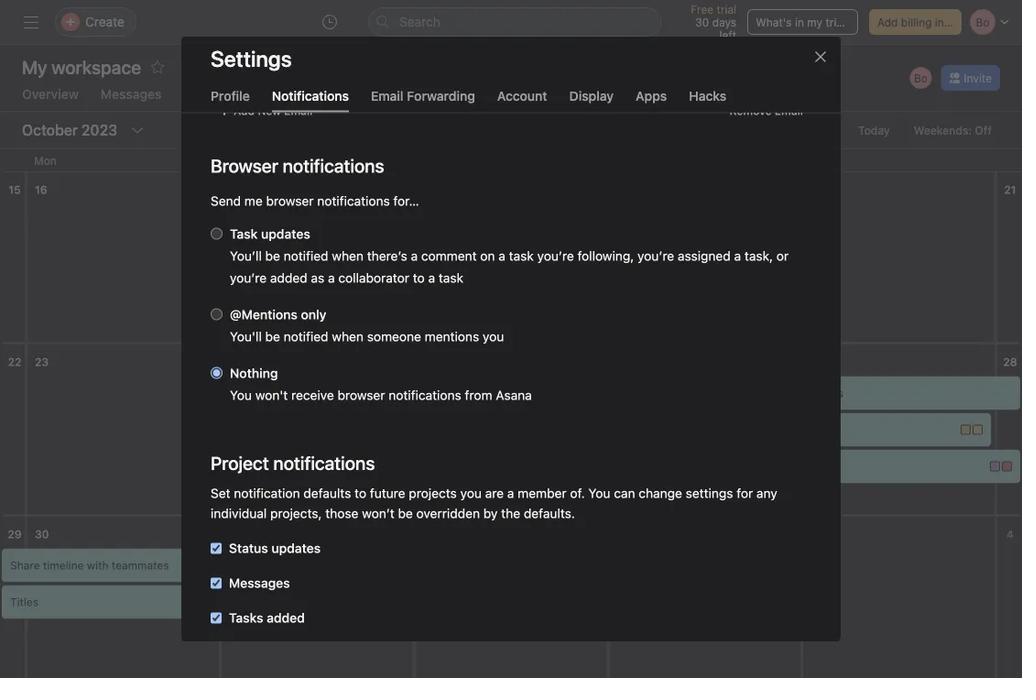 Task type: describe. For each thing, give the bounding box(es) containing it.
off
[[976, 124, 993, 137]]

30 inside free trial 30 days left
[[696, 16, 710, 28]]

draft
[[259, 387, 285, 400]]

receive
[[292, 388, 334, 403]]

send
[[211, 194, 241, 209]]

a right "as"
[[328, 271, 335, 286]]

a right on
[[499, 249, 506, 264]]

a inside the set notification defaults to future projects you are a member of. you can change settings for any individual projects, those won't be overridden by the defaults.
[[508, 486, 515, 501]]

you inside the set notification defaults to future projects you are a member of. you can change settings for any individual projects, those won't be overridden by the defaults.
[[589, 486, 611, 501]]

forwarding
[[407, 88, 476, 103]]

share timeline with teammates
[[10, 559, 169, 572]]

today
[[859, 124, 891, 137]]

you inside nothing you won't receive browser notifications from asana
[[230, 388, 252, 403]]

notifications
[[272, 88, 349, 103]]

notified for updates
[[284, 249, 329, 264]]

weekends: off
[[915, 124, 993, 137]]

added inside the 'task updates you'll be notified when there's a comment on a task you're following, you're assigned a task, or you're added as a collaborator to a task'
[[270, 271, 308, 286]]

21
[[1005, 183, 1017, 196]]

with
[[87, 559, 109, 572]]

close image
[[814, 49, 829, 64]]

you'll
[[230, 249, 262, 264]]

comment
[[422, 249, 477, 264]]

be for you'll
[[265, 249, 280, 264]]

settings
[[211, 46, 292, 71]]

timeline
[[43, 559, 84, 572]]

0 vertical spatial messages
[[101, 87, 162, 102]]

overview
[[22, 87, 79, 102]]

updates for status
[[272, 541, 321, 556]]

change
[[639, 486, 683, 501]]

of.
[[571, 486, 585, 501]]

weekends:
[[915, 124, 973, 137]]

info
[[936, 16, 955, 28]]

share
[[10, 559, 40, 572]]

mentions
[[425, 330, 480, 345]]

tue
[[228, 154, 247, 167]]

invite button
[[942, 65, 1001, 91]]

what's
[[756, 16, 793, 28]]

search button
[[368, 7, 662, 37]]

brief
[[328, 387, 352, 400]]

trial?
[[826, 16, 852, 28]]

profile button
[[211, 88, 250, 112]]

status
[[229, 541, 268, 556]]

when for someone
[[332, 330, 364, 345]]

set
[[211, 486, 231, 501]]

send me browser notifications for…
[[211, 194, 420, 209]]

defaults.
[[524, 506, 576, 522]]

23
[[35, 356, 49, 368]]

1 vertical spatial titles
[[10, 596, 38, 609]]

from
[[465, 388, 493, 403]]

you'll
[[230, 330, 262, 345]]

by
[[484, 506, 498, 522]]

teammates
[[112, 559, 169, 572]]

set notification defaults to future projects you are a member of. you can change settings for any individual projects, those won't be overridden by the defaults.
[[211, 486, 778, 522]]

defaults
[[304, 486, 351, 501]]

won't
[[256, 388, 288, 403]]

my
[[808, 16, 823, 28]]

on
[[481, 249, 495, 264]]

15
[[9, 183, 21, 196]]

for
[[737, 486, 754, 501]]

messages button
[[101, 87, 162, 111]]

1 vertical spatial bo
[[238, 387, 251, 400]]

notifications button
[[272, 88, 349, 112]]

days
[[713, 16, 737, 28]]

notified for only
[[284, 330, 329, 345]]

projects,
[[270, 506, 322, 522]]

project notifications
[[211, 453, 375, 474]]

individual
[[211, 506, 267, 522]]

nothing
[[230, 366, 278, 381]]

settings
[[686, 486, 734, 501]]

1 vertical spatial 30
[[35, 528, 49, 541]]

4
[[1007, 528, 1015, 541]]

1 vertical spatial added
[[267, 611, 305, 626]]

email
[[371, 88, 404, 103]]

2 horizontal spatial you're
[[638, 249, 675, 264]]

28
[[1004, 356, 1018, 368]]

1 horizontal spatial you're
[[538, 249, 575, 264]]

profile
[[211, 88, 250, 103]]

to inside the set notification defaults to future projects you are a member of. you can change settings for any individual projects, those won't be overridden by the defaults.
[[355, 486, 367, 501]]

asana
[[496, 388, 532, 403]]

be for you'll
[[265, 330, 280, 345]]

17
[[229, 183, 241, 196]]

0 vertical spatial notifications
[[317, 194, 390, 209]]

left
[[720, 28, 737, 41]]

trial
[[717, 3, 737, 16]]

free
[[691, 3, 714, 16]]

task,
[[745, 249, 774, 264]]

email forwarding button
[[371, 88, 476, 112]]

apps
[[636, 88, 668, 103]]

can
[[614, 486, 636, 501]]

display button
[[570, 88, 614, 112]]



Task type: vqa. For each thing, say whether or not it's contained in the screenshot.
"is"
no



Task type: locate. For each thing, give the bounding box(es) containing it.
0 vertical spatial updates
[[261, 227, 311, 242]]

1 notified from the top
[[284, 249, 329, 264]]

1 vertical spatial you
[[461, 486, 482, 501]]

0 horizontal spatial browser
[[266, 194, 314, 209]]

0 vertical spatial 30
[[696, 16, 710, 28]]

1 horizontal spatial you
[[589, 486, 611, 501]]

0 vertical spatial bo
[[915, 71, 928, 84]]

in
[[796, 16, 805, 28]]

0 vertical spatial added
[[270, 271, 308, 286]]

notifications left from
[[389, 388, 462, 403]]

my workspace
[[22, 56, 141, 77]]

2 vertical spatial be
[[398, 506, 413, 522]]

billing
[[902, 16, 933, 28]]

nothing you won't receive browser notifications from asana
[[230, 366, 532, 403]]

notification
[[234, 486, 300, 501]]

1 horizontal spatial titles
[[816, 387, 844, 400]]

today button
[[851, 117, 899, 143]]

1 vertical spatial you
[[589, 486, 611, 501]]

calendar button
[[184, 87, 238, 111]]

1 horizontal spatial messages
[[229, 576, 290, 591]]

browser notifications
[[211, 155, 385, 177]]

0 horizontal spatial you're
[[230, 271, 267, 286]]

there's
[[367, 249, 408, 264]]

0 vertical spatial when
[[332, 249, 364, 264]]

notifications left for…
[[317, 194, 390, 209]]

be inside @mentions only you'll be notified when someone mentions you
[[265, 330, 280, 345]]

assigned
[[678, 249, 731, 264]]

0 vertical spatial browser
[[266, 194, 314, 209]]

1 vertical spatial notified
[[284, 330, 329, 345]]

1 vertical spatial when
[[332, 330, 364, 345]]

hacks button
[[690, 88, 727, 112]]

task updates you'll be notified when there's a comment on a task you're following, you're assigned a task, or you're added as a collaborator to a task
[[230, 227, 789, 286]]

to up won't
[[355, 486, 367, 501]]

0 horizontal spatial task
[[439, 271, 464, 286]]

what's in my trial? button
[[748, 9, 859, 35]]

when inside @mentions only you'll be notified when someone mentions you
[[332, 330, 364, 345]]

you're left "following,"
[[538, 249, 575, 264]]

notifications inside nothing you won't receive browser notifications from asana
[[389, 388, 462, 403]]

Messages checkbox
[[211, 578, 222, 589]]

bo down nothing
[[238, 387, 251, 400]]

when inside the 'task updates you'll be notified when there's a comment on a task you're following, you're assigned a task, or you're added as a collaborator to a task'
[[332, 249, 364, 264]]

you inside the set notification defaults to future projects you are a member of. you can change settings for any individual projects, those won't be overridden by the defaults.
[[461, 486, 482, 501]]

notified inside @mentions only you'll be notified when someone mentions you
[[284, 330, 329, 345]]

0 horizontal spatial you
[[461, 486, 482, 501]]

0 vertical spatial you
[[483, 330, 504, 345]]

account button
[[498, 88, 548, 112]]

1 when from the top
[[332, 249, 364, 264]]

1 vertical spatial to
[[355, 486, 367, 501]]

or
[[777, 249, 789, 264]]

only
[[301, 308, 327, 323]]

notified down only
[[284, 330, 329, 345]]

browser down browser notifications at top left
[[266, 194, 314, 209]]

0 horizontal spatial to
[[355, 486, 367, 501]]

0 vertical spatial titles
[[816, 387, 844, 400]]

when
[[332, 249, 364, 264], [332, 330, 364, 345]]

2 notified from the top
[[284, 330, 329, 345]]

apps button
[[636, 88, 668, 112]]

overview button
[[22, 87, 79, 111]]

be inside the set notification defaults to future projects you are a member of. you can change settings for any individual projects, those won't be overridden by the defaults.
[[398, 506, 413, 522]]

to down comment at the left of the page
[[413, 271, 425, 286]]

1 vertical spatial messages
[[229, 576, 290, 591]]

a right there's
[[411, 249, 418, 264]]

1 horizontal spatial 30
[[696, 16, 710, 28]]

be right the you'll
[[265, 249, 280, 264]]

task
[[509, 249, 534, 264], [439, 271, 464, 286]]

a right the are
[[508, 486, 515, 501]]

overridden
[[417, 506, 480, 522]]

you're left assigned
[[638, 249, 675, 264]]

you're
[[538, 249, 575, 264], [638, 249, 675, 264], [230, 271, 267, 286]]

you right mentions
[[483, 330, 504, 345]]

search
[[400, 14, 441, 29]]

0 vertical spatial to
[[413, 271, 425, 286]]

those
[[326, 506, 359, 522]]

tasks added
[[229, 611, 305, 626]]

be down future
[[398, 506, 413, 522]]

16
[[35, 183, 47, 196]]

0 horizontal spatial messages
[[101, 87, 162, 102]]

1 horizontal spatial to
[[413, 271, 425, 286]]

add billing info button
[[870, 9, 962, 35]]

bo left invite button on the top right of the page
[[915, 71, 928, 84]]

add billing info
[[878, 16, 955, 28]]

me
[[245, 194, 263, 209]]

1 horizontal spatial you
[[483, 330, 504, 345]]

projects
[[409, 486, 457, 501]]

member
[[518, 486, 567, 501]]

added right tasks on the left bottom of page
[[267, 611, 305, 626]]

when for there's
[[332, 249, 364, 264]]

messages
[[101, 87, 162, 102], [229, 576, 290, 591]]

be inside the 'task updates you'll be notified when there's a comment on a task you're following, you're assigned a task, or you're added as a collaborator to a task'
[[265, 249, 280, 264]]

Status updates checkbox
[[211, 544, 222, 555]]

notified inside the 'task updates you'll be notified when there's a comment on a task you're following, you're assigned a task, or you're added as a collaborator to a task'
[[284, 249, 329, 264]]

0 vertical spatial notified
[[284, 249, 329, 264]]

you're down the you'll
[[230, 271, 267, 286]]

task right on
[[509, 249, 534, 264]]

1 vertical spatial be
[[265, 330, 280, 345]]

hacks
[[690, 88, 727, 103]]

1 vertical spatial updates
[[272, 541, 321, 556]]

None radio
[[211, 228, 223, 240], [211, 309, 223, 321], [211, 368, 223, 379], [211, 228, 223, 240], [211, 309, 223, 321], [211, 368, 223, 379]]

30 left the days
[[696, 16, 710, 28]]

30 right 29
[[35, 528, 49, 541]]

won't
[[362, 506, 395, 522]]

display
[[570, 88, 614, 103]]

0 horizontal spatial titles
[[10, 596, 38, 609]]

0 vertical spatial task
[[509, 249, 534, 264]]

invite
[[965, 71, 993, 84]]

for…
[[394, 194, 420, 209]]

a left task,
[[735, 249, 742, 264]]

updates right the task
[[261, 227, 311, 242]]

browser inside nothing you won't receive browser notifications from asana
[[338, 388, 385, 403]]

0 vertical spatial you
[[230, 388, 252, 403]]

following,
[[578, 249, 635, 264]]

the
[[502, 506, 521, 522]]

Tasks added checkbox
[[211, 613, 222, 624]]

to inside the 'task updates you'll be notified when there's a comment on a task you're following, you're assigned a task, or you're added as a collaborator to a task'
[[413, 271, 425, 286]]

2 when from the top
[[332, 330, 364, 345]]

notified up "as"
[[284, 249, 329, 264]]

add
[[878, 16, 899, 28]]

updates for task
[[261, 227, 311, 242]]

1 horizontal spatial task
[[509, 249, 534, 264]]

task down comment at the left of the page
[[439, 271, 464, 286]]

account
[[498, 88, 548, 103]]

as
[[311, 271, 325, 286]]

weekends: off button
[[906, 117, 1001, 143]]

bo
[[915, 71, 928, 84], [238, 387, 251, 400]]

added
[[270, 271, 308, 286], [267, 611, 305, 626]]

are
[[486, 486, 504, 501]]

added left "as"
[[270, 271, 308, 286]]

29
[[8, 528, 22, 541]]

be down @mentions
[[265, 330, 280, 345]]

0 horizontal spatial bo
[[238, 387, 251, 400]]

updates down projects,
[[272, 541, 321, 556]]

messages up tasks added
[[229, 576, 290, 591]]

when left someone
[[332, 330, 364, 345]]

you left the are
[[461, 486, 482, 501]]

you inside @mentions only you'll be notified when someone mentions you
[[483, 330, 504, 345]]

0 horizontal spatial you
[[230, 388, 252, 403]]

you right of.
[[589, 486, 611, 501]]

1 vertical spatial task
[[439, 271, 464, 286]]

a
[[411, 249, 418, 264], [499, 249, 506, 264], [735, 249, 742, 264], [328, 271, 335, 286], [429, 271, 436, 286], [508, 486, 515, 501]]

october 2023
[[22, 121, 117, 139]]

1 horizontal spatial bo
[[915, 71, 928, 84]]

notifications
[[317, 194, 390, 209], [389, 388, 462, 403]]

draft project brief
[[259, 387, 352, 400]]

0 vertical spatial be
[[265, 249, 280, 264]]

you down nothing
[[230, 388, 252, 403]]

1 horizontal spatial browser
[[338, 388, 385, 403]]

22
[[8, 356, 21, 368]]

someone
[[367, 330, 422, 345]]

@mentions only you'll be notified when someone mentions you
[[230, 308, 504, 345]]

search list box
[[368, 7, 662, 37]]

1 vertical spatial browser
[[338, 388, 385, 403]]

project
[[289, 387, 325, 400]]

1 vertical spatial notifications
[[389, 388, 462, 403]]

any
[[757, 486, 778, 501]]

status updates
[[229, 541, 321, 556]]

add to starred image
[[150, 60, 165, 74]]

browser right receive
[[338, 388, 385, 403]]

mon
[[34, 154, 57, 167]]

0 horizontal spatial 30
[[35, 528, 49, 541]]

when up collaborator
[[332, 249, 364, 264]]

what's in my trial?
[[756, 16, 852, 28]]

future
[[370, 486, 406, 501]]

a down comment at the left of the page
[[429, 271, 436, 286]]

messages down add to starred icon
[[101, 87, 162, 102]]

calendar
[[184, 87, 238, 102]]

24
[[229, 356, 243, 368]]

browser
[[266, 194, 314, 209], [338, 388, 385, 403]]

be
[[265, 249, 280, 264], [265, 330, 280, 345], [398, 506, 413, 522]]

updates inside the 'task updates you'll be notified when there's a comment on a task you're following, you're assigned a task, or you're added as a collaborator to a task'
[[261, 227, 311, 242]]



